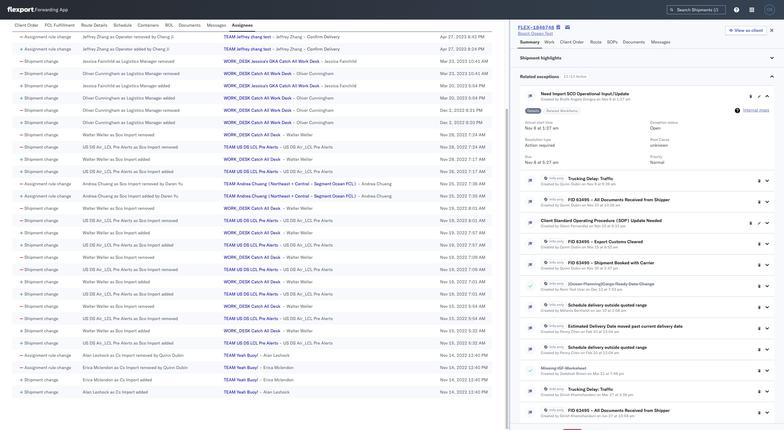 Task type: describe. For each thing, give the bounding box(es) containing it.
at right 30 in the bottom of the page
[[600, 266, 603, 271]]

schedule delivery outside quoted range for 12:04
[[568, 345, 647, 350]]

dec 2, 2022 8:21 pm
[[440, 108, 483, 113]]

shipment highlights
[[520, 55, 562, 61]]

9 info from the top
[[550, 387, 556, 391]]

2 only from the top
[[557, 197, 564, 202]]

27, for apr 27, 2023 8:24 pm
[[448, 46, 455, 52]]

12:40 for alan leshock as cs import added
[[468, 389, 480, 395]]

6 info from the top
[[550, 302, 556, 307]]

am right the 2:08
[[621, 308, 626, 313]]

bosch ocean test
[[518, 31, 553, 36]]

at left 10:38 on the right of page
[[600, 203, 603, 207]]

msgs
[[760, 107, 770, 113]]

5:31
[[612, 224, 620, 228]]

8 shipment change from the top
[[24, 144, 58, 150]]

14, for alan leshock as cs import removed by quinn dubin
[[449, 353, 456, 358]]

sops
[[607, 39, 618, 45]]

10 info only from the top
[[550, 408, 564, 412]]

shipper for created by quinn dubin on nov 10 at 10:38 am
[[654, 197, 670, 203]]

on up created by quinn dubin on nov 10 at 10:38 am
[[582, 182, 586, 186]]

nov 28, 2022 7:17 am for work_desk catch all desk - walter weller
[[440, 157, 486, 162]]

23 shipment change from the top
[[24, 377, 58, 383]]

6 created from the top
[[541, 266, 554, 271]]

8 left the 9:39
[[595, 182, 597, 186]]

2 vertical spatial dec
[[591, 287, 598, 292]]

related for related workitems
[[547, 108, 559, 113]]

8 info only from the top
[[550, 345, 564, 349]]

1 vertical spatial client order
[[560, 39, 584, 45]]

8 team from the top
[[224, 242, 236, 248]]

1 info only from the top
[[550, 176, 564, 180]]

1 19, from the top
[[449, 206, 456, 211]]

jan
[[596, 308, 602, 313]]

priority normal
[[650, 154, 665, 165]]

1 shipment change from the top
[[24, 59, 58, 64]]

need import sco operational input/update created by brylle angelo dungca on nov 8 at 1:27 am
[[541, 91, 631, 101]]

2 team from the top
[[224, 46, 236, 52]]

12 created from the top
[[541, 392, 554, 397]]

work inside 'button'
[[545, 39, 555, 45]]

type
[[544, 137, 551, 142]]

7 19, from the top
[[449, 279, 456, 285]]

12 team from the top
[[224, 340, 236, 346]]

am right 10:58
[[630, 414, 635, 418]]

all for dec 2, 2022 8:20 pm
[[264, 120, 269, 125]]

on up "worksheet"
[[581, 350, 585, 355]]

4 info only from the top
[[550, 260, 564, 265]]

exception
[[650, 120, 667, 125]]

exceptions
[[537, 74, 559, 79]]

5 only from the top
[[557, 281, 564, 286]]

14 shipment change from the top
[[24, 242, 58, 248]]

pm right 3:38
[[628, 392, 634, 397]]

created by girish khemchandani on jun 27 at 10:58 am
[[541, 414, 635, 418]]

documents up 10:38 on the right of page
[[601, 197, 624, 203]]

at left the 2:08
[[608, 308, 611, 313]]

documents right bol button
[[179, 22, 201, 28]]

dec for dec 2, 2022 8:21 pm
[[440, 108, 448, 113]]

10 work_desk from the top
[[224, 230, 250, 236]]

erica mclendon as cs import added
[[83, 377, 152, 383]]

6 only from the top
[[557, 302, 564, 307]]

23, for work_desk catch all work desk - oliver cunningham
[[449, 71, 456, 76]]

flex-1846748 link
[[518, 24, 554, 30]]

created by quinn dubin on nov 8 at 9:39 am
[[541, 182, 616, 186]]

team us ds lcl pre alerts - us ds air_lcl pre alerts for nov 19, 2022 7:57 am
[[224, 242, 333, 248]]

8 inside need import sco operational input/update created by brylle angelo dungca on nov 8 at 1:27 am
[[609, 97, 612, 101]]

glenn
[[560, 224, 570, 228]]

7:46
[[610, 371, 618, 376]]

9 created from the top
[[541, 329, 554, 334]]

2 19, from the top
[[449, 218, 456, 223]]

2 shipment change from the top
[[24, 71, 58, 76]]

coordination(2)
[[241, 22, 274, 27]]

18 shipment change from the top
[[24, 291, 58, 297]]

5 work_desk from the top
[[224, 108, 250, 113]]

4 team from the top
[[224, 169, 236, 174]]

work_desk jessica's gka catch all work desk - jessica fairchild for removed
[[224, 59, 357, 64]]

jessica's for added
[[251, 83, 268, 89]]

am up 7:46
[[614, 350, 619, 355]]

10 only from the top
[[557, 408, 564, 412]]

7:24 for us ds air_lcl pre alerts
[[468, 144, 478, 150]]

pm inside client standard operating procedure (sop) update needed created by glenn fernandez on nov 10 at 5:31 pm
[[621, 224, 626, 228]]

nov 15, 2022 5:32 am for work_desk catch all desk - walter weller
[[440, 328, 486, 334]]

24 shipment change from the top
[[24, 389, 58, 395]]

28, for us ds air_lcl pre alerts as sco import added
[[449, 169, 456, 174]]

dubin for fid 63495 - shipment booked with carrier
[[571, 266, 581, 271]]

1 vertical spatial date
[[607, 324, 616, 329]]

by inside client standard operating procedure (sop) update needed created by glenn fernandez on nov 10 at 5:31 pm
[[555, 224, 559, 228]]

related workitems button
[[544, 108, 581, 114]]

due
[[525, 154, 532, 159]]

required
[[539, 142, 555, 148]]

9 work_desk from the top
[[224, 206, 250, 211]]

5 19, from the top
[[449, 255, 456, 260]]

work_desk catch all desk - walter weller for nov 19, 2022 8:01 am
[[224, 206, 313, 211]]

0 horizontal spatial test
[[545, 31, 553, 36]]

63495 for 27
[[576, 408, 590, 413]]

outside for 12:04
[[605, 345, 620, 350]]

client standard operating procedure (sop) update needed created by glenn fernandez on nov 10 at 5:31 pm
[[541, 218, 662, 228]]

team yeah buoy! - erica mclendon for erica mclendon as cs import removed by quinn dubin
[[224, 365, 294, 370]]

yeah for alan leshock as cs import removed by quinn dubin
[[237, 353, 246, 358]]

alan leshock as cs import removed by quinn dubin
[[83, 353, 184, 358]]

nov inside need import sco operational input/update created by brylle angelo dungca on nov 8 at 1:27 am
[[602, 97, 608, 101]]

at inside client standard operating procedure (sop) update needed created by glenn fernandez on nov 10 at 5:31 pm
[[607, 224, 611, 228]]

apr for apr 27, 2023 8:24 pm
[[440, 46, 447, 52]]

at left the 9:39
[[598, 182, 601, 186]]

0 horizontal spatial documents button
[[176, 20, 204, 32]]

3:38
[[619, 392, 627, 397]]

14 work_desk from the top
[[224, 328, 250, 334]]

at inside the due nov 8 at 5:27 am
[[538, 160, 541, 165]]

12 shipment change from the top
[[24, 218, 58, 223]]

on inside client standard operating procedure (sop) update needed created by glenn fernandez on nov 10 at 5:31 pm
[[589, 224, 594, 228]]

0 vertical spatial client
[[15, 22, 26, 28]]

16 team from the top
[[224, 389, 236, 395]]

17 shipment change from the top
[[24, 279, 58, 285]]

exception status open
[[650, 120, 678, 131]]

am inside the due nov 8 at 5:27 am
[[553, 160, 559, 165]]

3 work_desk from the top
[[224, 83, 250, 89]]

7:53
[[608, 287, 616, 292]]

5:54 for cunningham
[[469, 95, 478, 101]]

14, for erica mclendon as cs import removed by quinn dubin
[[449, 365, 456, 370]]

created by quinn dubin on nov 15 at 8:52 am
[[541, 245, 618, 249]]

0 vertical spatial date
[[629, 281, 638, 287]]

nov 15, 2022 5:54 am for work_desk catch all desk - walter weller
[[440, 304, 486, 309]]

angelo
[[571, 97, 582, 101]]

4 only from the top
[[557, 260, 564, 265]]

3 19, from the top
[[449, 230, 456, 236]]

at right 12
[[604, 287, 608, 292]]

7 created from the top
[[541, 287, 554, 292]]

created inside need import sco operational input/update created by brylle angelo dungca on nov 8 at 1:27 am
[[541, 97, 554, 101]]

export
[[595, 239, 608, 244]]

3 5:54 from the top
[[468, 304, 478, 309]]

6 shipment change from the top
[[24, 120, 58, 125]]

shipment highlights button
[[510, 49, 784, 67]]

11/13
[[564, 74, 575, 79]]

9 info only from the top
[[550, 387, 564, 391]]

13 team from the top
[[224, 353, 236, 358]]

1 horizontal spatial test
[[569, 287, 576, 292]]

team us ds lcl pre alerts - us ds air_lcl pre alerts for nov 19, 2022 7:01 am
[[224, 291, 333, 297]]

8 only from the top
[[557, 345, 564, 349]]

am down customs
[[613, 245, 618, 249]]

0 vertical spatial ocean
[[531, 31, 544, 36]]

dec 2, 2022 8:20 pm
[[440, 120, 483, 125]]

10 created from the top
[[541, 350, 554, 355]]

bosch ocean test link
[[518, 30, 553, 36]]

user
[[577, 287, 585, 292]]

procedure
[[594, 218, 615, 223]]

mar 23, 2023 10:41 am for work_desk catch all work desk - oliver cunningham
[[440, 71, 488, 76]]

us ds air_lcl pre alerts as sco import removed for nov 19, 2022 8:01 am
[[83, 218, 178, 223]]

root
[[650, 137, 658, 142]]

team us ds lcl pre alerts - us ds air_lcl pre alerts for nov 19, 2022 7:09 am
[[224, 267, 333, 272]]

ocean for nov 25, 2022 7:36 am
[[332, 181, 345, 187]]

fulfillment
[[54, 22, 75, 28]]

central for andrea chueng as sco import added by daren yu
[[295, 193, 309, 199]]

5 team from the top
[[224, 181, 236, 187]]

all for mar 20, 2023 5:54 pm
[[264, 95, 269, 101]]

all for dec 2, 2022 8:21 pm
[[264, 108, 269, 113]]

13 work_desk from the top
[[224, 304, 250, 309]]

6 19, from the top
[[449, 267, 456, 272]]

nov inside client standard operating procedure (sop) update needed created by glenn fernandez on nov 10 at 5:31 pm
[[595, 224, 601, 228]]

highlights
[[541, 55, 562, 61]]

nov 19, 2022 8:01 am for work_desk catch all desk - walter weller
[[440, 206, 486, 211]]

2 savant from the left
[[177, 22, 190, 27]]

11/13 active
[[564, 74, 587, 79]]

missing isf worksheet created by zedekiah brown on mar 21 at 7:46 pm
[[541, 366, 624, 376]]

view
[[735, 28, 745, 33]]

mélanie
[[560, 308, 573, 313]]

at right 15 on the right bottom
[[600, 245, 603, 249]]

ji for jeffrey zhang as operator added by cheng ji
[[166, 46, 169, 52]]

mar for jessica fairchild as logistics manager removed
[[440, 59, 448, 64]]

at left 3:38
[[615, 392, 618, 397]]

mar 20, 2023 5:54 pm for work_desk jessica's gka catch all work desk - jessica fairchild
[[440, 83, 485, 89]]

nov 28, 2022 7:17 am for team us ds lcl pre alerts - us ds air_lcl pre alerts
[[440, 169, 486, 174]]

route details button
[[79, 20, 111, 32]]

+ for andrea chueng as sco import added by daren yu
[[291, 193, 294, 199]]

fid 63495 - export customs cleared
[[568, 239, 643, 244]]

team yeah buoy! - alan leshock for alan leshock as cs import removed by quinn dubin
[[224, 353, 290, 358]]

penny for estimated
[[560, 329, 570, 334]]

5 created from the top
[[541, 245, 554, 249]]

carrier
[[640, 260, 654, 266]]

walter weller as sco import added for nov 28, 2022 7:17 am
[[83, 157, 150, 162]]

pm inside missing isf worksheet created by zedekiah brown on mar 21 at 7:46 pm
[[619, 371, 624, 376]]

4 19, from the top
[[449, 242, 456, 248]]

nov 25, 2022 7:35 am
[[440, 193, 486, 199]]

trucking delay: traffic for khemchandani
[[568, 387, 613, 392]]

10 for -
[[595, 203, 599, 207]]

apr 27, 2023 8:42 pm
[[440, 34, 485, 40]]

5 shipment change from the top
[[24, 108, 58, 113]]

work_desk catch all desk - walter weller for nov 19, 2022 7:01 am
[[224, 279, 313, 285]]

assignees
[[232, 22, 253, 28]]

lcl for nov 28, 2022 7:17 am
[[250, 169, 258, 174]]

3 team from the top
[[224, 144, 236, 150]]

5:27
[[543, 160, 552, 165]]

walter weller as sco import added for nov 19, 2022 7:01 am
[[83, 279, 150, 285]]

by inside missing isf worksheet created by zedekiah brown on mar 21 at 7:46 pm
[[555, 371, 559, 376]]

flex-1846748
[[518, 24, 554, 30]]

2 created from the top
[[541, 182, 554, 186]]

apr for apr 27, 2023 8:42 pm
[[440, 34, 447, 40]]

5:32 for walter weller
[[468, 328, 478, 334]]

15 shipment change from the top
[[24, 255, 58, 260]]

all for nov 19, 2022 8:01 am
[[264, 206, 269, 211]]

12:04 for date
[[603, 329, 613, 334]]

on up operating
[[582, 203, 586, 207]]

1 savant from the left
[[97, 22, 110, 27]]

lcl for nov 19, 2022 7:09 am
[[250, 267, 258, 272]]

due nov 8 at 5:27 am
[[525, 154, 559, 165]]

6 work_desk from the top
[[224, 120, 250, 125]]

action
[[525, 142, 538, 148]]

test for jeffrey zhang as operator removed by cheng ji
[[263, 34, 271, 40]]

past
[[632, 324, 640, 329]]

5 info from the top
[[550, 281, 556, 286]]

fid 63495 - shipment booked with carrier
[[568, 260, 654, 266]]

11 work_desk from the top
[[224, 255, 250, 260]]

bol button
[[163, 20, 176, 32]]

0 horizontal spatial messages button
[[204, 20, 229, 32]]

13 shipment change from the top
[[24, 230, 58, 236]]

7:57 for us ds air_lcl pre alerts
[[468, 242, 478, 248]]

21 shipment change from the top
[[24, 328, 58, 334]]

12 work_desk from the top
[[224, 279, 250, 285]]

8:21
[[466, 108, 475, 113]]

schedule for created by penny chen on feb 20 at 12:04 am
[[568, 345, 587, 350]]

(northeast for andrea chueng as sco import added by daren yu
[[268, 193, 290, 199]]

2023 for jeffrey zhang as operator removed by cheng ji
[[456, 34, 467, 40]]

8 created from the top
[[541, 308, 554, 313]]

20 shipment change from the top
[[24, 316, 58, 321]]

5 info only from the top
[[550, 281, 564, 286]]

nov 19, 2022 7:57 am for work_desk catch all desk - walter weller
[[440, 230, 486, 236]]

am inside need import sco operational input/update created by brylle angelo dungca on nov 8 at 1:27 am
[[626, 97, 631, 101]]

8 work_desk from the top
[[224, 157, 250, 162]]

3 created from the top
[[541, 203, 554, 207]]

nov 19, 2022 7:57 am for team us ds lcl pre alerts - us ds air_lcl pre alerts
[[440, 242, 486, 248]]

9:39
[[602, 182, 610, 186]]

customs
[[609, 239, 626, 244]]

nov inside the due nov 8 at 5:27 am
[[525, 160, 533, 165]]

jessica fairchild as logistics manager added
[[83, 83, 170, 89]]

moved
[[618, 324, 631, 329]]

7 team from the top
[[224, 218, 236, 223]]

0 horizontal spatial client order button
[[12, 20, 42, 32]]

2 info from the top
[[550, 197, 556, 202]]

on inside need import sco operational input/update created by brylle angelo dungca on nov 8 at 1:27 am
[[597, 97, 601, 101]]

walter weller as sco import removed for nov 19, 2022 7:09 am
[[83, 255, 154, 260]]

brown
[[576, 371, 587, 376]]

0 vertical spatial client order
[[15, 22, 38, 28]]

fernandez
[[571, 224, 588, 228]]

11 shipment change from the top
[[24, 206, 58, 211]]

10 team from the top
[[224, 291, 236, 297]]

rule for andrea chueng as sco import added by daren yu
[[48, 193, 56, 199]]

import inside need import sco operational input/update created by brylle angelo dungca on nov 8 at 1:27 am
[[553, 91, 566, 97]]

on down 21
[[597, 392, 601, 397]]

13 created from the top
[[541, 414, 554, 418]]

pm down the fid 63495 - shipment booked with carrier
[[613, 266, 619, 271]]

1 horizontal spatial messages button
[[649, 36, 674, 48]]

1 vertical spatial client order button
[[558, 36, 588, 48]]

on inside missing isf worksheet created by zedekiah brown on mar 21 at 7:46 pm
[[588, 371, 592, 376]]

traffic for 27
[[600, 387, 613, 392]]

6 team from the top
[[224, 193, 236, 199]]

7 info only from the top
[[550, 324, 564, 328]]

client inside client standard operating procedure (sop) update needed created by glenn fernandez on nov 10 at 5:31 pm
[[541, 218, 553, 223]]

containers
[[138, 22, 159, 28]]

catch for mar 20, 2023 5:54 pm
[[251, 95, 263, 101]]

with
[[631, 260, 639, 266]]

2:47
[[604, 266, 612, 271]]

operational
[[577, 91, 601, 97]]

7 info from the top
[[550, 324, 556, 328]]

nov 14, 2022 12:40 pm for alan leshock as cs import added
[[440, 389, 488, 395]]

7 work_desk from the top
[[224, 132, 250, 138]]

oliver cunningham as logistics manager added for mar 20, 2023 5:54 pm
[[83, 95, 175, 101]]

at down jan
[[599, 329, 602, 334]]

30
[[595, 266, 599, 271]]

catch for nov 19, 2022 7:57 am
[[251, 230, 263, 236]]

documents up shipment highlights button
[[623, 39, 645, 45]]

1 omkar from the left
[[83, 22, 96, 27]]

buoy! for alan leshock as cs import removed by quinn dubin
[[247, 353, 258, 358]]

4 info from the top
[[550, 260, 556, 265]]

1 only from the top
[[557, 176, 564, 180]]

1 team from the top
[[224, 34, 236, 40]]

2 omkar from the left
[[163, 22, 176, 27]]

assignment for andrea chueng as sco import added by daren yu
[[24, 193, 47, 199]]

nov 14, 2022 12:40 pm for erica mclendon as cs import added
[[440, 377, 488, 383]]

14 team from the top
[[224, 365, 236, 370]]

trucking for dubin
[[568, 176, 586, 181]]

alan leshock as cs import added
[[83, 389, 148, 395]]

created by girish khemchandani on mar 27 at 3:38 pm
[[541, 392, 634, 397]]

on down the estimated
[[581, 329, 585, 334]]

on left 30 in the bottom of the page
[[582, 266, 586, 271]]

os
[[767, 7, 773, 12]]

walter weller as sco import added for nov 19, 2022 7:57 am
[[83, 230, 150, 236]]

created by remi test user on dec 12 at 7:53 pm
[[541, 287, 623, 292]]

apr 27, 2023 8:24 pm
[[440, 46, 485, 52]]

8:42
[[468, 34, 477, 40]]

(northeast for andrea chueng as sco import removed by daren yu
[[268, 181, 290, 187]]

7 only from the top
[[557, 324, 564, 328]]

11 team from the top
[[224, 316, 236, 321]]

jeffrey zhang as operator removed by cheng ji
[[83, 34, 174, 40]]

delivery for 12:04
[[588, 345, 604, 350]]

21
[[600, 371, 605, 376]]

work_desk catch all work desk - oliver cunningham for mar 20, 2023 5:54 pm
[[224, 95, 334, 101]]

documents up jun
[[601, 408, 624, 413]]

15 team from the top
[[224, 377, 236, 383]]

[ocean planning]cargo ready date change
[[568, 281, 655, 287]]

1 vertical spatial documents button
[[621, 36, 649, 48]]

2, for dec 2, 2022 8:20 pm
[[449, 120, 453, 125]]

9 team from the top
[[224, 267, 236, 272]]

work button
[[542, 36, 558, 48]]

am down 'moved'
[[614, 329, 619, 334]]

4 work_desk from the top
[[224, 95, 250, 101]]

27, for apr 27, 2023 8:42 pm
[[448, 34, 455, 40]]

created by mélanie berthelot on jan 10 at 2:08 am
[[541, 308, 626, 313]]

quoted for created by mélanie berthelot on jan 10 at 2:08 am
[[621, 302, 635, 308]]

7:09 for us ds air_lcl pre alerts
[[468, 267, 478, 272]]

zedekiah
[[560, 371, 575, 376]]

bol
[[165, 22, 173, 28]]

mar 23, 2023 10:41 am for work_desk jessica's gka catch all work desk - jessica fairchild
[[440, 59, 488, 64]]

view as client
[[735, 28, 763, 33]]

catch for nov 15, 2022 5:54 am
[[251, 304, 263, 309]]

3 only from the top
[[557, 239, 564, 244]]

8 19, from the top
[[449, 291, 456, 297]]

7:09 for walter weller
[[468, 255, 478, 260]]

19 shipment change from the top
[[24, 304, 58, 309]]

team andrea chueng (northeast + central - segment ocean fcl) - andrea chueng for andrea chueng as sco import removed by daren yu
[[224, 181, 392, 187]]

28, for walter weller as sco import added
[[449, 157, 456, 162]]

time
[[546, 120, 553, 125]]

cleared
[[628, 239, 643, 244]]

15, for us ds air_lcl pre alerts as sco import removed
[[449, 316, 456, 321]]

mar for oliver cunningham as logistics manager removed
[[440, 71, 448, 76]]

manual
[[24, 22, 39, 27]]

8:52
[[604, 245, 612, 249]]

10 shipment change from the top
[[24, 169, 58, 174]]

erica mclendon as cs import removed by quinn dubin
[[83, 365, 188, 370]]

am right 10:38 on the right of page
[[616, 203, 621, 207]]



Task type: vqa. For each thing, say whether or not it's contained in the screenshot.


Task type: locate. For each thing, give the bounding box(es) containing it.
1 horizontal spatial omkar
[[163, 22, 176, 27]]

update
[[631, 218, 646, 223]]

rule for jeffrey zhang as operator removed by cheng ji
[[48, 34, 56, 40]]

messages left the 'assignees'
[[207, 22, 226, 28]]

planning]cargo
[[584, 281, 614, 287]]

details up the actual
[[528, 108, 539, 113]]

delivery
[[224, 22, 240, 27], [324, 34, 340, 40], [324, 46, 340, 52], [590, 324, 606, 329]]

feb
[[586, 329, 592, 334], [586, 350, 592, 355]]

0 vertical spatial daren
[[165, 181, 177, 187]]

flexport. image
[[7, 7, 35, 13]]

quoted
[[621, 302, 635, 308], [621, 345, 635, 350]]

0 vertical spatial 2,
[[449, 108, 453, 113]]

1 vertical spatial quoted
[[621, 345, 635, 350]]

walter weller as sco import removed for nov 19, 2022 8:01 am
[[83, 206, 154, 211]]

on left jun
[[597, 414, 601, 418]]

8 down input/update
[[609, 97, 612, 101]]

work_desk catch all desk - walter weller for nov 15, 2022 5:32 am
[[224, 328, 313, 334]]

3 info only from the top
[[550, 239, 564, 244]]

0 vertical spatial +
[[291, 181, 294, 187]]

0 vertical spatial fid 63495 - all documents received from shipper
[[568, 197, 670, 203]]

1:27 down input/update
[[617, 97, 625, 101]]

27, down apr 27, 2023 8:42 pm at top
[[448, 46, 455, 52]]

ds
[[90, 144, 95, 150], [244, 144, 249, 150], [290, 144, 296, 150], [90, 169, 95, 174], [244, 169, 249, 174], [290, 169, 296, 174], [90, 218, 95, 223], [244, 218, 249, 223], [290, 218, 296, 223], [90, 242, 95, 248], [244, 242, 249, 248], [290, 242, 296, 248], [90, 267, 95, 272], [244, 267, 249, 272], [290, 267, 296, 272], [90, 291, 95, 297], [244, 291, 249, 297], [290, 291, 296, 297], [90, 316, 95, 321], [244, 316, 249, 321], [290, 316, 296, 321], [90, 340, 95, 346], [244, 340, 249, 346], [290, 340, 296, 346]]

jessica
[[83, 59, 97, 64], [325, 59, 339, 64], [83, 83, 97, 89], [325, 83, 339, 89]]

dec up dec 2, 2022 8:20 pm
[[440, 108, 448, 113]]

related
[[520, 74, 536, 79], [547, 108, 559, 113]]

1 horizontal spatial 1:27
[[617, 97, 625, 101]]

5:32
[[468, 328, 478, 334], [468, 340, 478, 346]]

27,
[[448, 34, 455, 40], [448, 46, 455, 52]]

2 nov 15, 2022 5:54 am from the top
[[440, 316, 486, 321]]

0 vertical spatial client order button
[[12, 20, 42, 32]]

1 vertical spatial penny
[[560, 350, 570, 355]]

0 vertical spatial cheng
[[157, 34, 170, 40]]

2 5:54 from the top
[[469, 95, 478, 101]]

1 7:09 from the top
[[468, 255, 478, 260]]

0 vertical spatial 1:27
[[617, 97, 625, 101]]

date right ready at the bottom of page
[[629, 281, 638, 287]]

all for nov 15, 2022 5:32 am
[[264, 328, 269, 334]]

documents button up shipment highlights button
[[621, 36, 649, 48]]

1 10:41 from the top
[[469, 59, 481, 64]]

0 vertical spatial trucking
[[568, 176, 586, 181]]

1 vertical spatial ji
[[166, 46, 169, 52]]

3 28, from the top
[[449, 157, 456, 162]]

order left route button on the right of the page
[[573, 39, 584, 45]]

20,
[[449, 83, 456, 89], [449, 95, 456, 101]]

1 gka from the top
[[269, 59, 278, 64]]

8 inside the due nov 8 at 5:27 am
[[534, 160, 537, 165]]

1 fid from the top
[[568, 197, 575, 203]]

estimated delivery date moved past current delivery date
[[568, 324, 683, 329]]

documents
[[179, 22, 201, 28], [623, 39, 645, 45], [601, 197, 624, 203], [601, 408, 624, 413]]

us ds air_lcl pre alerts as sco import added for nov 15, 2022 5:32 am
[[83, 340, 174, 346]]

0 vertical spatial schedule delivery outside quoted range
[[568, 302, 647, 308]]

0 vertical spatial operator
[[117, 22, 134, 27]]

at up 21
[[599, 350, 602, 355]]

1 vertical spatial mar 23, 2023 10:41 am
[[440, 71, 488, 76]]

2 8:01 from the top
[[468, 218, 478, 223]]

1 vertical spatial 7:01
[[468, 291, 478, 297]]

0 vertical spatial fcl)
[[346, 181, 357, 187]]

3 info from the top
[[550, 239, 556, 244]]

on right user
[[586, 287, 590, 292]]

1 vertical spatial apr
[[440, 46, 447, 52]]

1 vertical spatial khemchandani
[[571, 414, 596, 418]]

1 nov 14, 2022 12:40 pm from the top
[[440, 353, 488, 358]]

dubin for trucking delay: traffic
[[571, 182, 581, 186]]

at inside actual start time nov 8 at 1:27 am
[[538, 125, 541, 131]]

operator for reassigned
[[117, 22, 134, 27]]

1 buoy! from the top
[[247, 353, 258, 358]]

by inside need import sco operational input/update created by brylle angelo dungca on nov 8 at 1:27 am
[[555, 97, 559, 101]]

1 vertical spatial team andrea chueng (northeast + central - segment ocean fcl) - andrea chueng
[[224, 193, 392, 199]]

all for nov 15, 2022 5:54 am
[[264, 304, 269, 309]]

omkar
[[83, 22, 96, 27], [163, 22, 176, 27]]

rule for jeffrey zhang as operator added by cheng ji
[[48, 46, 56, 52]]

schedule delivery outside quoted range up 21
[[568, 345, 647, 350]]

2 2, from the top
[[449, 120, 453, 125]]

normal
[[650, 160, 665, 165]]

outside for 2:08
[[605, 302, 620, 308]]

2 5:32 from the top
[[468, 340, 478, 346]]

0 vertical spatial 7:17
[[468, 157, 478, 162]]

shipper
[[654, 197, 670, 203], [654, 408, 670, 413]]

20 down jan
[[593, 329, 598, 334]]

2 vertical spatial delivery
[[588, 345, 604, 350]]

0 vertical spatial 7:24
[[468, 132, 478, 138]]

erica
[[83, 365, 93, 370], [263, 365, 273, 370], [83, 377, 93, 383], [263, 377, 273, 383]]

0 vertical spatial team yeah buoy! - alan leshock
[[224, 353, 290, 358]]

1 vertical spatial created by penny chen on feb 20 at 12:04 am
[[541, 350, 619, 355]]

unknown
[[650, 142, 668, 148]]

2 (northeast from the top
[[268, 193, 290, 199]]

8 info from the top
[[550, 345, 556, 349]]

12:04
[[603, 329, 613, 334], [603, 350, 613, 355]]

only down zedekiah at the right of page
[[557, 387, 564, 391]]

schedule inside button
[[114, 22, 132, 28]]

range for created by penny chen on feb 20 at 12:04 am
[[636, 345, 647, 350]]

1 vertical spatial messages button
[[649, 36, 674, 48]]

booked
[[615, 260, 630, 266]]

date
[[629, 281, 638, 287], [607, 324, 616, 329]]

khemchandani down brown
[[571, 392, 596, 397]]

current
[[642, 324, 656, 329]]

penny down the estimated
[[560, 329, 570, 334]]

2 trucking delay: traffic from the top
[[568, 387, 613, 392]]

1 vertical spatial confirm
[[307, 46, 323, 52]]

2 walter weller as sco import added from the top
[[83, 230, 150, 236]]

1 vertical spatial operator
[[116, 34, 133, 40]]

messages up shipment highlights button
[[651, 39, 671, 45]]

at inside need import sco operational input/update created by brylle angelo dungca on nov 8 at 1:27 am
[[613, 97, 616, 101]]

0 vertical spatial apr
[[440, 34, 447, 40]]

shipment inside button
[[520, 55, 540, 61]]

client down flexport. image
[[15, 22, 26, 28]]

pm down ready at the bottom of page
[[617, 287, 623, 292]]

test down 1846748
[[545, 31, 553, 36]]

us ds air_lcl pre alerts as sco import added for nov 28, 2022 7:17 am
[[83, 169, 174, 174]]

team andrea chueng (northeast + central - segment ocean fcl) - andrea chueng
[[224, 181, 392, 187], [224, 193, 392, 199]]

andrea chueng as sco import added by daren yu
[[83, 193, 178, 199]]

omkar right fulfillment
[[83, 22, 96, 27]]

2 nov 14, 2022 12:40 pm from the top
[[440, 365, 488, 370]]

1 horizontal spatial related
[[547, 108, 559, 113]]

khemchandani for delay:
[[571, 392, 596, 397]]

1 vertical spatial nov 28, 2022 7:17 am
[[440, 169, 486, 174]]

1 horizontal spatial messages
[[651, 39, 671, 45]]

1 vertical spatial 8:01
[[468, 218, 478, 223]]

all for nov 28, 2022 7:24 am
[[264, 132, 269, 138]]

assignment for andrea chueng as sco import removed by daren yu
[[24, 181, 47, 187]]

0 vertical spatial shipper
[[654, 197, 670, 203]]

ocean
[[531, 31, 544, 36], [332, 181, 345, 187], [332, 193, 345, 199]]

1 vertical spatial daren
[[161, 193, 173, 199]]

8 left 5:27
[[534, 160, 537, 165]]

1 20 from the top
[[593, 329, 598, 334]]

brylle
[[560, 97, 570, 101]]

internal msgs
[[743, 107, 770, 113]]

central for andrea chueng as sco import removed by daren yu
[[295, 181, 309, 187]]

schedule up jeffrey zhang as operator removed by cheng ji
[[114, 22, 132, 28]]

team us ds lcl pre alerts - us ds air_lcl pre alerts for nov 28, 2022 7:24 am
[[224, 144, 333, 150]]

nov 19, 2022 7:09 am for team us ds lcl pre alerts - us ds air_lcl pre alerts
[[440, 267, 486, 272]]

1 23, from the top
[[449, 59, 456, 64]]

cause
[[659, 137, 670, 142]]

status
[[668, 120, 678, 125]]

shipper for created by girish khemchandani on jun 27 at 10:58 am
[[654, 408, 670, 413]]

messages
[[207, 22, 226, 28], [651, 39, 671, 45]]

3 15, from the top
[[449, 328, 456, 334]]

pm down (sop)
[[621, 224, 626, 228]]

received for created by girish khemchandani on jun 27 at 10:58 am
[[625, 408, 643, 413]]

16 shipment change from the top
[[24, 267, 58, 272]]

2 fid from the top
[[568, 239, 575, 244]]

20 for delivery
[[593, 329, 598, 334]]

2023 for oliver cunningham as logistics manager added
[[457, 95, 467, 101]]

8 inside actual start time nov 8 at 1:27 am
[[534, 125, 537, 131]]

nov 25, 2022 7:36 am
[[440, 181, 486, 187]]

1 vertical spatial 10
[[602, 224, 607, 228]]

on down operating
[[589, 224, 594, 228]]

1 horizontal spatial route
[[590, 39, 602, 45]]

2 horizontal spatial client
[[560, 39, 572, 45]]

12:40 for erica mclendon as cs import removed by quinn dubin
[[468, 365, 480, 370]]

as
[[111, 22, 116, 27], [746, 28, 750, 33], [110, 34, 114, 40], [110, 46, 114, 52], [116, 59, 120, 64], [121, 71, 125, 76], [116, 83, 120, 89], [121, 95, 125, 101], [121, 108, 125, 113], [121, 120, 125, 125], [110, 132, 114, 138], [133, 144, 138, 150], [110, 157, 114, 162], [133, 169, 138, 174], [114, 181, 118, 187], [114, 193, 118, 199], [110, 206, 114, 211], [133, 218, 138, 223], [110, 230, 114, 236], [133, 242, 138, 248], [110, 255, 114, 260], [133, 267, 138, 272], [110, 279, 114, 285], [133, 291, 138, 297], [110, 304, 114, 309], [133, 316, 138, 321], [110, 328, 114, 334], [133, 340, 138, 346], [110, 353, 115, 358], [114, 365, 119, 370], [114, 377, 119, 383], [110, 389, 115, 395]]

1 assignment from the top
[[24, 34, 47, 40]]

am right the 9:39
[[611, 182, 616, 186]]

pm right 7:46
[[619, 371, 624, 376]]

cs up erica mclendon as cs import removed by quinn dubin
[[116, 353, 121, 358]]

6 assignment from the top
[[24, 365, 47, 370]]

documents button right bol
[[176, 20, 204, 32]]

root cause unknown
[[650, 137, 670, 148]]

catch for nov 28, 2022 7:17 am
[[251, 157, 263, 162]]

10 info from the top
[[550, 408, 556, 412]]

0 vertical spatial 10:41
[[469, 59, 481, 64]]

1 vertical spatial oliver cunningham as logistics manager removed
[[83, 108, 180, 113]]

fcl)
[[346, 181, 357, 187], [346, 193, 357, 199]]

alerts
[[121, 144, 132, 150], [267, 144, 278, 150], [321, 144, 333, 150], [121, 169, 132, 174], [267, 169, 278, 174], [321, 169, 333, 174], [121, 218, 132, 223], [267, 218, 278, 223], [321, 218, 333, 223], [121, 242, 132, 248], [267, 242, 278, 248], [321, 242, 333, 248], [121, 267, 132, 272], [267, 267, 278, 272], [321, 267, 333, 272], [121, 291, 132, 297], [267, 291, 278, 297], [321, 291, 333, 297], [121, 316, 132, 321], [267, 316, 278, 321], [321, 316, 333, 321], [121, 340, 132, 346], [267, 340, 278, 346], [321, 340, 333, 346]]

delay: up created by girish khemchandani on mar 27 at 3:38 pm
[[587, 387, 599, 392]]

trucking
[[568, 176, 586, 181], [568, 387, 586, 392]]

on left 15 on the right bottom
[[582, 245, 586, 249]]

trucking delay: traffic up created by quinn dubin on nov 8 at 9:39 am
[[568, 176, 613, 181]]

0 vertical spatial central
[[295, 181, 309, 187]]

2 info only from the top
[[550, 197, 564, 202]]

23, for work_desk jessica's gka catch all work desk - jessica fairchild
[[449, 59, 456, 64]]

2 khemchandani from the top
[[571, 414, 596, 418]]

1 team yeah buoy! - alan leshock from the top
[[224, 353, 290, 358]]

22 shipment change from the top
[[24, 340, 58, 346]]

10 inside client standard operating procedure (sop) update needed created by glenn fernandez on nov 10 at 5:31 pm
[[602, 224, 607, 228]]

3 fid from the top
[[568, 260, 575, 266]]

8 work_desk catch all desk - walter weller from the top
[[224, 328, 313, 334]]

resolution
[[525, 137, 543, 142]]

dec
[[440, 108, 448, 113], [440, 120, 448, 125], [591, 287, 598, 292]]

0 vertical spatial chen
[[571, 329, 580, 334]]

0 vertical spatial trucking delay: traffic
[[568, 176, 613, 181]]

1:27 inside actual start time nov 8 at 1:27 am
[[543, 125, 552, 131]]

only up created by quinn dubin on nov 8 at 9:39 am
[[557, 176, 564, 180]]

1 vertical spatial received
[[625, 408, 643, 413]]

assignment for jeffrey zhang as operator added by cheng ji
[[24, 46, 47, 52]]

zhang for jeffrey zhang as operator removed by cheng ji
[[251, 34, 262, 40]]

range
[[636, 302, 647, 308], [636, 345, 647, 350]]

2 apr from the top
[[440, 46, 447, 52]]

mar
[[440, 59, 448, 64], [440, 71, 448, 76], [440, 83, 448, 89], [440, 95, 448, 101], [593, 371, 600, 376], [602, 392, 609, 397]]

apr down apr 27, 2023 8:42 pm at top
[[440, 46, 447, 52]]

63495 up created by quinn dubin on nov 10 at 10:38 am
[[576, 197, 590, 203]]

mar inside missing isf worksheet created by zedekiah brown on mar 21 at 7:46 pm
[[593, 371, 600, 376]]

operator for added
[[116, 46, 133, 52]]

1 horizontal spatial details
[[528, 108, 539, 113]]

10:41 for oliver cunningham
[[469, 71, 481, 76]]

cheng for jeffrey zhang as operator added by cheng ji
[[153, 46, 165, 52]]

outside up the 2:08
[[605, 302, 620, 308]]

1 vertical spatial delay:
[[587, 387, 599, 392]]

date left 'moved'
[[607, 324, 616, 329]]

2 mar 20, 2023 5:54 pm from the top
[[440, 95, 485, 101]]

only up remi
[[557, 281, 564, 286]]

ready
[[616, 281, 628, 287]]

am
[[482, 59, 488, 64], [482, 71, 488, 76], [479, 132, 486, 138], [479, 144, 486, 150], [479, 157, 486, 162], [479, 169, 486, 174], [479, 181, 486, 187], [479, 193, 486, 199], [479, 206, 486, 211], [479, 218, 486, 223], [479, 230, 486, 236], [479, 242, 486, 248], [479, 255, 486, 260], [479, 267, 486, 272], [479, 279, 486, 285], [479, 291, 486, 297], [479, 304, 486, 309], [479, 316, 486, 321], [479, 328, 486, 334], [479, 340, 486, 346]]

work_desk catch all desk - walter weller for nov 19, 2022 7:57 am
[[224, 230, 313, 236]]

4 us ds air_lcl pre alerts as sco import removed from the top
[[83, 316, 178, 321]]

trucking for khemchandani
[[568, 387, 586, 392]]

2 work_desk from the top
[[224, 71, 250, 76]]

quoted down estimated delivery date moved past current delivery date
[[621, 345, 635, 350]]

0 vertical spatial test
[[263, 34, 271, 40]]

1 vertical spatial 1:27
[[543, 125, 552, 131]]

client
[[752, 28, 763, 33]]

2 walter weller as sco import removed from the top
[[83, 206, 154, 211]]

7:01
[[468, 279, 478, 285], [468, 291, 478, 297]]

client order
[[15, 22, 38, 28], [560, 39, 584, 45]]

0 vertical spatial range
[[636, 302, 647, 308]]

delivery coordination(2)
[[224, 22, 274, 27]]

input/update
[[602, 91, 629, 97]]

open
[[650, 125, 661, 131]]

as inside view as client button
[[746, 28, 750, 33]]

worksheet
[[565, 366, 587, 371]]

delivery up jan
[[588, 302, 604, 308]]

15
[[595, 245, 599, 249]]

0 vertical spatial team yeah buoy! - erica mclendon
[[224, 365, 294, 370]]

only up isf
[[557, 345, 564, 349]]

team andrea chueng (northeast + central - segment ocean fcl) - andrea chueng for andrea chueng as sco import added by daren yu
[[224, 193, 392, 199]]

1:27 inside need import sco operational input/update created by brylle angelo dungca on nov 8 at 1:27 am
[[617, 97, 625, 101]]

2 team andrea chueng (northeast + central - segment ocean fcl) - andrea chueng from the top
[[224, 193, 392, 199]]

from for created by girish khemchandani on jun 27 at 10:58 am
[[644, 408, 653, 413]]

6 info only from the top
[[550, 302, 564, 307]]

0 vertical spatial work_desk jessica's gka catch all work desk - jessica fairchild
[[224, 59, 357, 64]]

2 us ds air_lcl pre alerts as sco import removed from the top
[[83, 218, 178, 223]]

omkar savant as operator reassigned by omkar savant
[[83, 22, 190, 27]]

2 gka from the top
[[269, 83, 278, 89]]

20 up missing isf worksheet created by zedekiah brown on mar 21 at 7:46 pm
[[593, 350, 598, 355]]

1 vertical spatial traffic
[[600, 387, 613, 392]]

0 vertical spatial nov 19, 2022 7:09 am
[[440, 255, 486, 260]]

received
[[625, 197, 643, 203], [625, 408, 643, 413]]

route button
[[588, 36, 605, 48]]

1 vertical spatial details
[[528, 108, 539, 113]]

schedule delivery outside quoted range up the 2:08
[[568, 302, 647, 308]]

0 vertical spatial 20
[[593, 329, 598, 334]]

5:54 for -
[[469, 83, 478, 89]]

1 walter weller as sco import added from the top
[[83, 157, 150, 162]]

fid up created by girish khemchandani on jun 27 at 10:58 am
[[568, 408, 575, 413]]

12:40 for alan leshock as cs import removed by quinn dubin
[[468, 353, 480, 358]]

2 nov 19, 2022 7:01 am from the top
[[440, 291, 486, 297]]

1 vertical spatial related
[[547, 108, 559, 113]]

27 left 3:38
[[610, 392, 614, 397]]

only down mélanie
[[557, 324, 564, 328]]

4 assignment from the top
[[24, 193, 47, 199]]

oliver cunningham as logistics manager added
[[83, 95, 175, 101], [83, 120, 175, 125]]

1 vertical spatial fcl)
[[346, 193, 357, 199]]

client left standard
[[541, 218, 553, 223]]

resolution type action required
[[525, 137, 555, 148]]

1 vertical spatial 7:09
[[468, 267, 478, 272]]

2023 for jeffrey zhang as operator added by cheng ji
[[456, 46, 467, 52]]

cs for erica mclendon as cs import added
[[120, 377, 125, 383]]

0 vertical spatial 25,
[[449, 181, 456, 187]]

0 vertical spatial team jeffrey zhang test - jeffrey zhang - confirm delivery
[[224, 34, 340, 40]]

us ds air_lcl pre alerts as sco import removed for nov 15, 2022 5:54 am
[[83, 316, 178, 321]]

1 vertical spatial 12:04
[[603, 350, 613, 355]]

3 12:40 from the top
[[468, 377, 480, 383]]

rule for alan leshock as cs import removed by quinn dubin
[[48, 353, 56, 358]]

pm
[[621, 224, 626, 228], [613, 266, 619, 271], [617, 287, 623, 292], [619, 371, 624, 376], [628, 392, 634, 397]]

lcl for nov 19, 2022 7:01 am
[[250, 291, 258, 297]]

0 vertical spatial mar 20, 2023 5:54 pm
[[440, 83, 485, 89]]

1 vertical spatial test
[[569, 287, 576, 292]]

2 girish from the top
[[560, 414, 570, 418]]

4 12:40 from the top
[[468, 389, 480, 395]]

assignment rule change for andrea chueng as sco import removed by daren yu
[[24, 181, 71, 187]]

operator for removed
[[116, 34, 133, 40]]

0 vertical spatial messages
[[207, 22, 226, 28]]

1 vertical spatial (northeast
[[268, 193, 290, 199]]

8 lcl from the top
[[250, 340, 258, 346]]

outside down 'moved'
[[605, 345, 620, 350]]

fcl fulfillment
[[45, 22, 75, 28]]

dec for dec 2, 2022 8:20 pm
[[440, 120, 448, 125]]

2 traffic from the top
[[600, 387, 613, 392]]

chen for estimated
[[571, 329, 580, 334]]

2 vertical spatial operator
[[116, 46, 133, 52]]

dungca
[[583, 97, 596, 101]]

12:04 down estimated delivery date moved past current delivery date
[[603, 329, 613, 334]]

route right fulfillment
[[81, 22, 93, 28]]

on right dungca
[[597, 97, 601, 101]]

1 vertical spatial 20,
[[449, 95, 456, 101]]

created by penny chen on feb 20 at 12:04 am down the estimated
[[541, 329, 619, 334]]

created inside missing isf worksheet created by zedekiah brown on mar 21 at 7:46 pm
[[541, 371, 554, 376]]

2 received from the top
[[625, 408, 643, 413]]

10 left 10:38 on the right of page
[[595, 203, 599, 207]]

traffic up the 9:39
[[600, 176, 613, 181]]

2022
[[454, 108, 465, 113], [454, 120, 465, 125], [457, 132, 467, 138], [457, 144, 467, 150], [457, 157, 467, 162], [457, 169, 467, 174], [457, 181, 467, 187], [457, 193, 467, 199], [457, 206, 467, 211], [457, 218, 467, 223], [457, 230, 467, 236], [457, 242, 467, 248], [457, 255, 467, 260], [457, 267, 467, 272], [457, 279, 467, 285], [457, 291, 467, 297], [457, 304, 467, 309], [457, 316, 467, 321], [457, 328, 467, 334], [457, 340, 467, 346], [457, 353, 467, 358], [457, 365, 467, 370], [457, 377, 467, 383], [457, 389, 467, 395]]

27 right jun
[[609, 414, 613, 418]]

cunningham
[[95, 71, 120, 76], [309, 71, 334, 76], [95, 95, 120, 101], [309, 95, 334, 101], [95, 108, 120, 113], [309, 108, 334, 113], [95, 120, 120, 125], [309, 120, 334, 125]]

7:01 for walter weller
[[468, 279, 478, 285]]

catch for dec 2, 2022 8:20 pm
[[251, 120, 263, 125]]

details left schedule button
[[94, 22, 107, 28]]

nov 19, 2022 7:01 am for team us ds lcl pre alerts - us ds air_lcl pre alerts
[[440, 291, 486, 297]]

5 team us ds lcl pre alerts - us ds air_lcl pre alerts from the top
[[224, 267, 333, 272]]

14,
[[449, 353, 456, 358], [449, 365, 456, 370], [449, 377, 456, 383], [449, 389, 456, 395]]

at down start
[[538, 125, 541, 131]]

fid 63495 - all documents received from shipper for 10:38
[[568, 197, 670, 203]]

63495 up created by quinn dubin on nov 30 at 2:47 pm
[[576, 260, 590, 266]]

7:09
[[468, 255, 478, 260], [468, 267, 478, 272]]

2 nov 15, 2022 5:32 am from the top
[[440, 340, 486, 346]]

nov 28, 2022 7:24 am for team us ds lcl pre alerts - us ds air_lcl pre alerts
[[440, 144, 486, 150]]

0 vertical spatial (northeast
[[268, 181, 290, 187]]

20
[[593, 329, 598, 334], [593, 350, 598, 355]]

1 vertical spatial 27,
[[448, 46, 455, 52]]

fid 63495 - all documents received from shipper up 10:38 on the right of page
[[568, 197, 670, 203]]

12:04 up 21
[[603, 350, 613, 355]]

am inside actual start time nov 8 at 1:27 am
[[553, 125, 559, 131]]

forwarding app link
[[7, 7, 68, 13]]

test for jeffrey zhang as operator added by cheng ji
[[263, 46, 271, 52]]

0 vertical spatial details
[[94, 22, 107, 28]]

route left sops
[[590, 39, 602, 45]]

1 vertical spatial oliver cunningham as logistics manager added
[[83, 120, 175, 125]]

client order right 'work' 'button'
[[560, 39, 584, 45]]

1 vertical spatial gka
[[269, 83, 278, 89]]

0 horizontal spatial client order
[[15, 22, 38, 28]]

0 horizontal spatial client
[[15, 22, 26, 28]]

client right 'work' 'button'
[[560, 39, 572, 45]]

chen up "worksheet"
[[571, 350, 580, 355]]

Search Shipments (/) text field
[[667, 5, 726, 14]]

gka for jessica fairchild as logistics manager added
[[269, 83, 278, 89]]

cs down erica mclendon as cs import added on the bottom left
[[116, 389, 121, 395]]

delay: up created by quinn dubin on nov 8 at 9:39 am
[[587, 176, 599, 181]]

at down input/update
[[613, 97, 616, 101]]

2 zhang from the top
[[251, 46, 262, 52]]

2023 for jessica fairchild as logistics manager added
[[457, 83, 467, 89]]

messages button up shipment highlights button
[[649, 36, 674, 48]]

0 vertical spatial 7:57
[[468, 230, 478, 236]]

1 vertical spatial delivery
[[657, 324, 673, 329]]

0 vertical spatial zhang
[[251, 34, 262, 40]]

2 outside from the top
[[605, 345, 620, 350]]

1 horizontal spatial date
[[629, 281, 638, 287]]

cheng
[[157, 34, 170, 40], [153, 46, 165, 52]]

nov 28, 2022 7:24 am
[[440, 132, 486, 138], [440, 144, 486, 150]]

2 us ds air_lcl pre alerts as sco import added from the top
[[83, 242, 174, 248]]

actual start time nov 8 at 1:27 am
[[525, 120, 559, 131]]

work_desk catch all desk - walter weller for nov 28, 2022 7:24 am
[[224, 132, 313, 138]]

10:41
[[469, 59, 481, 64], [469, 71, 481, 76]]

2 7:17 from the top
[[468, 169, 478, 174]]

1 horizontal spatial order
[[573, 39, 584, 45]]

route inside the route details button
[[81, 22, 93, 28]]

0 vertical spatial nov 15, 2022 5:32 am
[[440, 328, 486, 334]]

team us ds lcl pre alerts - us ds air_lcl pre alerts for nov 15, 2022 5:32 am
[[224, 340, 333, 346]]

us ds air_lcl pre alerts as sco import added for nov 19, 2022 7:57 am
[[83, 242, 174, 248]]

25, for nov 25, 2022 7:35 am
[[449, 193, 456, 199]]

only up mélanie
[[557, 302, 564, 307]]

0 vertical spatial yu
[[178, 181, 183, 187]]

created by quinn dubin on nov 30 at 2:47 pm
[[541, 266, 619, 271]]

zhang for jeffrey zhang as operator added by cheng ji
[[251, 46, 262, 52]]

1 vertical spatial 23,
[[449, 71, 456, 76]]

12:04 for outside
[[603, 350, 613, 355]]

0 vertical spatial 20,
[[449, 83, 456, 89]]

at left 5:31
[[607, 224, 611, 228]]

mar for oliver cunningham as logistics manager added
[[440, 95, 448, 101]]

traffic down 21
[[600, 387, 613, 392]]

0 vertical spatial nov 28, 2022 7:17 am
[[440, 157, 486, 162]]

3 work_desk catch all work desk - oliver cunningham from the top
[[224, 108, 334, 113]]

0 vertical spatial confirm
[[307, 34, 323, 40]]

am down related workitems button
[[553, 125, 559, 131]]

1 vertical spatial 7:24
[[468, 144, 478, 150]]

on left jan
[[591, 308, 595, 313]]

assignment rule change
[[24, 34, 71, 40], [24, 46, 71, 52], [24, 181, 71, 187], [24, 193, 71, 199], [24, 353, 71, 358], [24, 365, 71, 370]]

at inside missing isf worksheet created by zedekiah brown on mar 21 at 7:46 pm
[[606, 371, 609, 376]]

feb down the estimated
[[586, 329, 592, 334]]

shipment
[[520, 55, 540, 61], [24, 59, 43, 64], [24, 71, 43, 76], [24, 83, 43, 89], [24, 95, 43, 101], [24, 108, 43, 113], [24, 120, 43, 125], [24, 132, 43, 138], [24, 144, 43, 150], [24, 157, 43, 162], [24, 169, 43, 174], [24, 206, 43, 211], [24, 218, 43, 223], [24, 230, 43, 236], [24, 242, 43, 248], [24, 255, 43, 260], [595, 260, 614, 266], [24, 267, 43, 272], [24, 279, 43, 285], [24, 291, 43, 297], [24, 304, 43, 309], [24, 316, 43, 321], [24, 328, 43, 334], [24, 340, 43, 346], [24, 377, 43, 383], [24, 389, 43, 395]]

related inside button
[[547, 108, 559, 113]]

andrea chueng as sco import removed by daren yu
[[83, 181, 183, 187]]

at left 5:27
[[538, 160, 541, 165]]

bosch
[[518, 31, 530, 36]]

schedule up "worksheet"
[[568, 345, 587, 350]]

1 trucking from the top
[[568, 176, 586, 181]]

63495 for 10
[[576, 197, 590, 203]]

trucking up created by quinn dubin on nov 8 at 9:39 am
[[568, 176, 586, 181]]

2 7:01 from the top
[[468, 291, 478, 297]]

1 vertical spatial 7:57
[[468, 242, 478, 248]]

delivery for 2:08
[[588, 302, 604, 308]]

yu
[[178, 181, 183, 187], [174, 193, 178, 199]]

fid for 10
[[568, 197, 575, 203]]

lcl for nov 19, 2022 7:57 am
[[250, 242, 258, 248]]

savant right bol button
[[177, 22, 190, 27]]

3 assignment from the top
[[24, 181, 47, 187]]

1 info from the top
[[550, 176, 556, 180]]

9 shipment change from the top
[[24, 157, 58, 162]]

2 vertical spatial schedule
[[568, 345, 587, 350]]

1 assignment rule change from the top
[[24, 34, 71, 40]]

assignment for jeffrey zhang as operator removed by cheng ji
[[24, 34, 47, 40]]

nov 19, 2022 7:57 am
[[440, 230, 486, 236], [440, 242, 486, 248]]

khemchandani for 63495
[[571, 414, 596, 418]]

chen
[[571, 329, 580, 334], [571, 350, 580, 355]]

oliver cunningham as logistics manager added for dec 2, 2022 8:20 pm
[[83, 120, 175, 125]]

0 horizontal spatial details
[[94, 22, 107, 28]]

4 created from the top
[[541, 224, 554, 228]]

created inside client standard operating procedure (sop) update needed created by glenn fernandez on nov 10 at 5:31 pm
[[541, 224, 554, 228]]

1 walter weller as sco import removed from the top
[[83, 132, 154, 138]]

sco
[[116, 132, 123, 138], [139, 144, 146, 150], [116, 157, 123, 162], [139, 169, 146, 174], [120, 181, 127, 187], [120, 193, 127, 199], [116, 206, 123, 211], [139, 218, 146, 223], [116, 230, 123, 236], [139, 242, 146, 248], [116, 255, 123, 260], [139, 267, 146, 272], [116, 279, 123, 285], [139, 291, 146, 297], [116, 304, 123, 309], [139, 316, 146, 321], [116, 328, 123, 334], [139, 340, 146, 346]]

2 15, from the top
[[449, 316, 456, 321]]

0 vertical spatial 27
[[610, 392, 614, 397]]

all for mar 23, 2023 10:41 am
[[264, 71, 269, 76]]

apr
[[440, 34, 447, 40], [440, 46, 447, 52]]

priority
[[650, 154, 662, 159]]

5 work_desk catch all desk - walter weller from the top
[[224, 255, 313, 260]]

1 horizontal spatial savant
[[177, 22, 190, 27]]

8:01 for walter weller
[[468, 206, 478, 211]]

15,
[[449, 304, 456, 309], [449, 316, 456, 321], [449, 328, 456, 334], [449, 340, 456, 346]]

1 vertical spatial client
[[560, 39, 572, 45]]

work_desk jessica's gka catch all work desk - jessica fairchild
[[224, 59, 357, 64], [224, 83, 357, 89]]

daren for andrea chueng as sco import added by daren yu
[[161, 193, 173, 199]]

jessica fairchild as logistics manager removed
[[83, 59, 175, 64]]

traffic for 8
[[600, 176, 613, 181]]

gka
[[269, 59, 278, 64], [269, 83, 278, 89]]

us ds air_lcl pre alerts as sco import removed for nov 28, 2022 7:24 am
[[83, 144, 178, 150]]

at left 10:58
[[614, 414, 618, 418]]

8:20
[[466, 120, 475, 125]]

1 team yeah buoy! - erica mclendon from the top
[[224, 365, 294, 370]]

2 7:24 from the top
[[468, 144, 478, 150]]

work_desk catch all work desk - oliver cunningham for dec 2, 2022 8:21 pm
[[224, 108, 334, 113]]

nov inside actual start time nov 8 at 1:27 am
[[525, 125, 533, 131]]

1 vertical spatial work_desk jessica's gka catch all work desk - jessica fairchild
[[224, 83, 357, 89]]

0 vertical spatial nov 28, 2022 7:24 am
[[440, 132, 486, 138]]

assignment rule change for andrea chueng as sco import added by daren yu
[[24, 193, 71, 199]]

team yeah buoy! - erica mclendon
[[224, 365, 294, 370], [224, 377, 294, 383]]

4 fid from the top
[[568, 408, 575, 413]]

team us ds lcl pre alerts - us ds air_lcl pre alerts for nov 28, 2022 7:17 am
[[224, 169, 333, 174]]

0 vertical spatial khemchandani
[[571, 392, 596, 397]]

oliver cunningham as logistics manager removed for mar 23, 2023 10:41 am
[[83, 71, 180, 76]]

route inside route button
[[590, 39, 602, 45]]

1 vertical spatial +
[[291, 193, 294, 199]]

received up 10:58
[[625, 408, 643, 413]]

quinn for fid 63495 - export customs cleared
[[560, 245, 570, 249]]

0 horizontal spatial route
[[81, 22, 93, 28]]

2 fid 63495 - all documents received from shipper from the top
[[568, 408, 670, 413]]

reassigned
[[135, 22, 156, 27]]

2 27, from the top
[[448, 46, 455, 52]]

2 7:09 from the top
[[468, 267, 478, 272]]

2 work_desk jessica's gka catch all work desk - jessica fairchild from the top
[[224, 83, 357, 89]]

2 nov 19, 2022 8:01 am from the top
[[440, 218, 486, 223]]

3 lcl from the top
[[250, 218, 258, 223]]

27, up the apr 27, 2023 8:24 pm
[[448, 34, 455, 40]]

1 test from the top
[[263, 34, 271, 40]]

63495 up created by girish khemchandani on jun 27 at 10:58 am
[[576, 408, 590, 413]]



